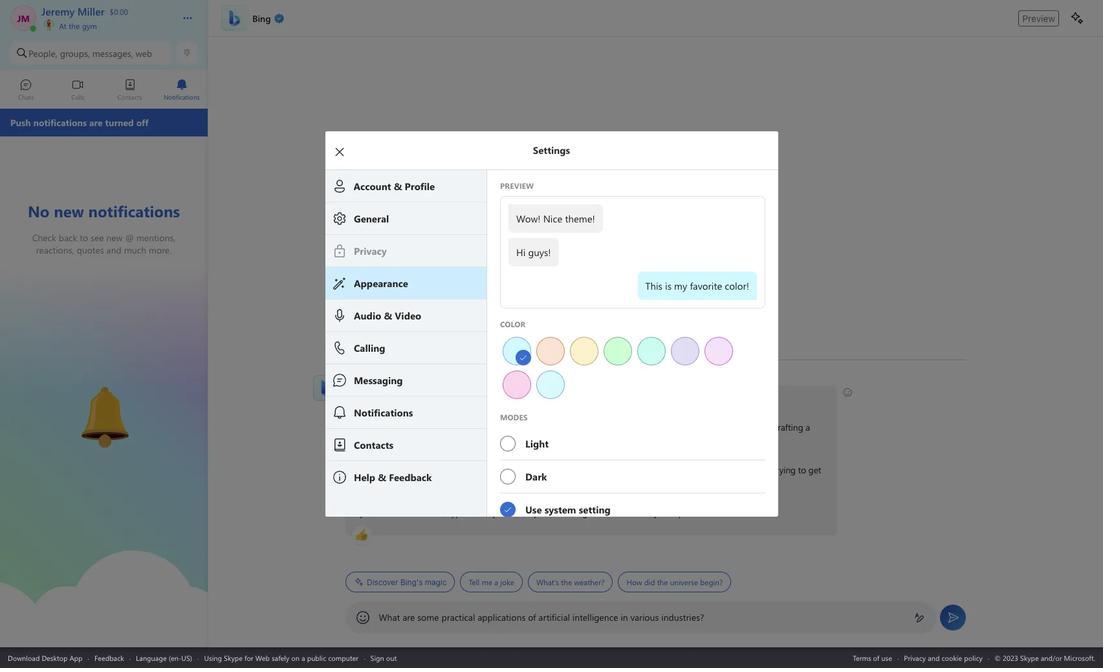 Task type: locate. For each thing, give the bounding box(es) containing it.
you
[[479, 393, 493, 405], [360, 507, 374, 519], [534, 507, 548, 519]]

like
[[467, 421, 480, 434]]

i'm right me,
[[743, 464, 755, 476]]

newtopic
[[468, 507, 504, 519]]

want left 'start'
[[377, 507, 395, 519]]

people, groups, messages, web
[[28, 47, 152, 59]]

for right the story in the left of the page
[[374, 436, 385, 448]]

the right the did
[[657, 577, 668, 588]]

0 vertical spatial of
[[419, 421, 426, 434]]

policy
[[965, 654, 983, 663]]

a inside ask me any type of question, like finding vegan restaurants in cambridge, itinerary for your trip to europe or drafting a story for curious kids. in groups, remember to mention me with @bing. i'm an ai preview, so i'm still learning. sometimes i might say something weird. don't get mad at me, i'm just trying to get better! if you want to start over, type
[[806, 421, 810, 434]]

2 horizontal spatial the
[[657, 577, 668, 588]]

(en-
[[169, 654, 182, 663]]

computer
[[328, 654, 359, 663]]

sign out
[[371, 654, 397, 663]]

1 horizontal spatial get
[[809, 464, 821, 476]]

industries?
[[662, 612, 705, 624]]

the for at
[[69, 21, 80, 31]]

0 horizontal spatial for
[[245, 654, 254, 663]]

a right drafting
[[806, 421, 810, 434]]

0 horizontal spatial i
[[455, 393, 457, 405]]

for left web
[[245, 654, 254, 663]]

the
[[69, 21, 80, 31], [561, 577, 572, 588], [657, 577, 668, 588]]

me
[[369, 421, 381, 434], [566, 436, 579, 448], [601, 507, 613, 519], [482, 577, 492, 588]]

2 i'm from the left
[[434, 464, 446, 476]]

am
[[381, 375, 393, 385]]

tab list
[[0, 73, 208, 109]]

type up curious
[[399, 421, 416, 434]]

bing, 9:24 am
[[345, 375, 393, 385]]

this
[[371, 393, 385, 405]]

to left give
[[572, 507, 580, 519]]

groups, inside button
[[60, 47, 90, 59]]

and
[[509, 507, 525, 519]]

2 horizontal spatial i'm
[[743, 464, 755, 476]]

how left the did
[[627, 577, 642, 588]]

tell me a joke button
[[460, 572, 523, 593]]

in up with
[[583, 421, 590, 434]]

1 vertical spatial i
[[545, 464, 547, 476]]

me left any
[[369, 421, 381, 434]]

i right can
[[455, 393, 457, 405]]

the right at
[[69, 21, 80, 31]]

1 i'm from the left
[[353, 464, 364, 476]]

0 horizontal spatial just
[[655, 507, 669, 519]]

0 vertical spatial for
[[673, 421, 684, 434]]

0 horizontal spatial groups,
[[60, 47, 90, 59]]

don't
[[658, 464, 679, 476]]

Type a message text field
[[379, 612, 904, 624]]

to
[[722, 421, 730, 434], [521, 436, 529, 448], [798, 464, 806, 476], [398, 507, 406, 519], [572, 507, 580, 519]]

today?
[[495, 393, 521, 405]]

what's the weather?
[[536, 577, 605, 588]]

groups, inside ask me any type of question, like finding vegan restaurants in cambridge, itinerary for your trip to europe or drafting a story for curious kids. in groups, remember to mention me with @bing. i'm an ai preview, so i'm still learning. sometimes i might say something weird. don't get mad at me, i'm just trying to get better! if you want to start over, type
[[447, 436, 476, 448]]

privacy
[[905, 654, 926, 663]]

1 horizontal spatial i
[[545, 464, 547, 476]]

a left the joke
[[494, 577, 498, 588]]

2 vertical spatial of
[[874, 654, 880, 663]]

me inside button
[[482, 577, 492, 588]]

type right over,
[[448, 507, 465, 519]]

bing
[[396, 393, 414, 405]]

us)
[[181, 654, 192, 663]]

of left the artificial
[[528, 612, 536, 624]]

in
[[583, 421, 590, 434], [621, 612, 628, 624]]

cambridge,
[[592, 421, 637, 434]]

get left mad on the bottom right
[[682, 464, 694, 476]]

0 horizontal spatial how
[[419, 393, 436, 405]]

preview,
[[389, 464, 420, 476]]

1 horizontal spatial the
[[561, 577, 572, 588]]

1 vertical spatial type
[[448, 507, 465, 519]]

0 horizontal spatial type
[[399, 421, 416, 434]]

feedback
[[94, 654, 124, 663]]

cookie
[[942, 654, 963, 663]]

(openhands)
[[741, 506, 789, 519]]

1 get from the left
[[682, 464, 694, 476]]

me right tell
[[482, 577, 492, 588]]

groups, down the "like"
[[447, 436, 476, 448]]

newtopic . and if you want to give me feedback, just report a concern.
[[468, 507, 740, 519]]

and
[[928, 654, 940, 663]]

terms of use link
[[853, 654, 893, 663]]

of left use
[[874, 654, 880, 663]]

just
[[757, 464, 771, 476], [655, 507, 669, 519]]

want
[[377, 507, 395, 519], [551, 507, 570, 519]]

0 horizontal spatial you
[[360, 507, 374, 519]]

want inside ask me any type of question, like finding vegan restaurants in cambridge, itinerary for your trip to europe or drafting a story for curious kids. in groups, remember to mention me with @bing. i'm an ai preview, so i'm still learning. sometimes i might say something weird. don't get mad at me, i'm just trying to get better! if you want to start over, type
[[377, 507, 395, 519]]

0 horizontal spatial get
[[682, 464, 694, 476]]

Light checkbox
[[499, 428, 766, 460]]

privacy and cookie policy
[[905, 654, 983, 663]]

get right trying
[[809, 464, 821, 476]]

preview
[[1023, 13, 1056, 24]]

finding
[[482, 421, 509, 434]]

i'm right "so"
[[434, 464, 446, 476]]

2 want from the left
[[551, 507, 570, 519]]

me,
[[726, 464, 740, 476]]

what are some practical applications of artificial intelligence in various industries?
[[379, 612, 705, 624]]

1 horizontal spatial type
[[448, 507, 465, 519]]

what
[[379, 612, 400, 624]]

1 horizontal spatial want
[[551, 507, 570, 519]]

sign
[[371, 654, 384, 663]]

0 horizontal spatial in
[[583, 421, 590, 434]]

0 vertical spatial just
[[757, 464, 771, 476]]

itinerary
[[639, 421, 671, 434]]

joke
[[500, 577, 514, 588]]

of up kids.
[[419, 421, 426, 434]]

1 horizontal spatial for
[[374, 436, 385, 448]]

you right the help
[[479, 393, 493, 405]]

how did the universe begin?
[[627, 577, 723, 588]]

you right the if
[[360, 507, 374, 519]]

skype
[[224, 654, 243, 663]]

you right "if"
[[534, 507, 548, 519]]

hey,
[[353, 393, 369, 405]]

public
[[307, 654, 326, 663]]

me right give
[[601, 507, 613, 519]]

at the gym
[[57, 21, 97, 31]]

the right what's
[[561, 577, 572, 588]]

me left with
[[566, 436, 579, 448]]

0 vertical spatial groups,
[[60, 47, 90, 59]]

using
[[204, 654, 222, 663]]

what's
[[536, 577, 559, 588]]

out
[[386, 654, 397, 663]]

web
[[136, 47, 152, 59]]

feedback,
[[615, 507, 653, 519]]

for left your
[[673, 421, 684, 434]]

1 horizontal spatial groups,
[[447, 436, 476, 448]]

want left give
[[551, 507, 570, 519]]

any
[[383, 421, 397, 434]]

in left 'various'
[[621, 612, 628, 624]]

i left "might"
[[545, 464, 547, 476]]

just left report
[[655, 507, 669, 519]]

1 vertical spatial how
[[627, 577, 642, 588]]

i'm left an
[[353, 464, 364, 476]]

1 horizontal spatial how
[[627, 577, 642, 588]]

question,
[[429, 421, 464, 434]]

0 horizontal spatial the
[[69, 21, 80, 31]]

0 horizontal spatial i'm
[[353, 464, 364, 476]]

0 vertical spatial how
[[419, 393, 436, 405]]

0 vertical spatial i
[[455, 393, 457, 405]]

0 horizontal spatial of
[[419, 421, 426, 434]]

1 vertical spatial groups,
[[447, 436, 476, 448]]

1 horizontal spatial i'm
[[434, 464, 446, 476]]

messages,
[[92, 47, 133, 59]]

type
[[399, 421, 416, 434], [448, 507, 465, 519]]

1 want from the left
[[377, 507, 395, 519]]

Dark checkbox
[[499, 461, 766, 493]]

to left 'start'
[[398, 507, 406, 519]]

a right report
[[698, 507, 702, 519]]

app
[[70, 654, 83, 663]]

groups, down at the gym
[[60, 47, 90, 59]]

a
[[806, 421, 810, 434], [698, 507, 702, 519], [494, 577, 498, 588], [302, 654, 305, 663]]

at
[[59, 21, 67, 31]]

just left trying
[[757, 464, 771, 476]]

download desktop app
[[8, 654, 83, 663]]

language (en-us)
[[136, 654, 192, 663]]

i'm
[[353, 464, 364, 476], [434, 464, 446, 476], [743, 464, 755, 476]]

1 horizontal spatial just
[[757, 464, 771, 476]]

what's the weather? button
[[528, 572, 613, 593]]

using skype for web safely on a public computer link
[[204, 654, 359, 663]]

0 vertical spatial in
[[583, 421, 590, 434]]

1 horizontal spatial you
[[479, 393, 493, 405]]

0 vertical spatial type
[[399, 421, 416, 434]]

at the gym button
[[41, 18, 170, 31]]

theme dialog
[[325, 131, 798, 669]]

use
[[882, 654, 893, 663]]

how right the !
[[419, 393, 436, 405]]

applications
[[478, 612, 526, 624]]

to right trying
[[798, 464, 806, 476]]

(smileeyes)
[[525, 392, 567, 405]]

kids.
[[418, 436, 435, 448]]

0 horizontal spatial want
[[377, 507, 395, 519]]

1 horizontal spatial of
[[528, 612, 536, 624]]

universe
[[670, 577, 698, 588]]

1 vertical spatial in
[[621, 612, 628, 624]]



Task type: describe. For each thing, give the bounding box(es) containing it.
tell
[[469, 577, 480, 588]]

or
[[762, 421, 770, 434]]

i inside ask me any type of question, like finding vegan restaurants in cambridge, itinerary for your trip to europe or drafting a story for curious kids. in groups, remember to mention me with @bing. i'm an ai preview, so i'm still learning. sometimes i might say something weird. don't get mad at me, i'm just trying to get better! if you want to start over, type
[[545, 464, 547, 476]]

2 horizontal spatial of
[[874, 654, 880, 663]]

at
[[716, 464, 724, 476]]

on
[[292, 654, 300, 663]]

are
[[403, 612, 415, 624]]

language (en-us) link
[[136, 654, 192, 663]]

better!
[[353, 478, 378, 491]]

the for what's
[[561, 577, 572, 588]]

your
[[687, 421, 704, 434]]

intelligence
[[573, 612, 619, 624]]

if
[[527, 507, 532, 519]]

discover
[[367, 578, 398, 588]]

report
[[671, 507, 695, 519]]

2 vertical spatial for
[[245, 654, 254, 663]]

vegan
[[512, 421, 535, 434]]

can
[[439, 393, 452, 405]]

artificial
[[539, 612, 570, 624]]

curious
[[388, 436, 416, 448]]

drafting
[[773, 421, 803, 434]]

if
[[353, 507, 358, 519]]

desktop
[[42, 654, 68, 663]]

an
[[367, 464, 376, 476]]

story
[[353, 436, 372, 448]]

bing,
[[345, 375, 362, 385]]

you inside ask me any type of question, like finding vegan restaurants in cambridge, itinerary for your trip to europe or drafting a story for curious kids. in groups, remember to mention me with @bing. i'm an ai preview, so i'm still learning. sometimes i might say something weird. don't get mad at me, i'm just trying to get better! if you want to start over, type
[[360, 507, 374, 519]]

various
[[631, 612, 659, 624]]

using skype for web safely on a public computer
[[204, 654, 359, 663]]

3 i'm from the left
[[743, 464, 755, 476]]

might
[[549, 464, 572, 476]]

download desktop app link
[[8, 654, 83, 663]]

learning.
[[463, 464, 497, 476]]

europe
[[732, 421, 760, 434]]

trying
[[773, 464, 796, 476]]

the inside button
[[657, 577, 668, 588]]

ask
[[353, 421, 366, 434]]

in inside ask me any type of question, like finding vegan restaurants in cambridge, itinerary for your trip to europe or drafting a story for curious kids. in groups, remember to mention me with @bing. i'm an ai preview, so i'm still learning. sometimes i might say something weird. don't get mad at me, i'm just trying to get better! if you want to start over, type
[[583, 421, 590, 434]]

give
[[582, 507, 598, 519]]

1 vertical spatial of
[[528, 612, 536, 624]]

sometimes
[[499, 464, 542, 476]]

in
[[437, 436, 445, 448]]

Use system setting checkbox
[[499, 494, 766, 526]]

9:24
[[365, 375, 379, 385]]

over,
[[428, 507, 446, 519]]

begin?
[[700, 577, 723, 588]]

2 get from the left
[[809, 464, 821, 476]]

weird.
[[633, 464, 656, 476]]

ask me any type of question, like finding vegan restaurants in cambridge, itinerary for your trip to europe or drafting a story for curious kids. in groups, remember to mention me with @bing. i'm an ai preview, so i'm still learning. sometimes i might say something weird. don't get mad at me, i'm just trying to get better! if you want to start over, type
[[353, 421, 824, 519]]

is
[[387, 393, 393, 405]]

some
[[418, 612, 439, 624]]

practical
[[442, 612, 475, 624]]

of inside ask me any type of question, like finding vegan restaurants in cambridge, itinerary for your trip to europe or drafting a story for curious kids. in groups, remember to mention me with @bing. i'm an ai preview, so i'm still learning. sometimes i might say something weird. don't get mad at me, i'm just trying to get better! if you want to start over, type
[[419, 421, 426, 434]]

language
[[136, 654, 167, 663]]

people,
[[28, 47, 58, 59]]

how inside button
[[627, 577, 642, 588]]

terms of use
[[853, 654, 893, 663]]

@bing.
[[600, 436, 628, 448]]

mad
[[697, 464, 714, 476]]

still
[[448, 464, 461, 476]]

mention
[[532, 436, 564, 448]]

remember
[[479, 436, 519, 448]]

start
[[408, 507, 426, 519]]

weather?
[[574, 577, 605, 588]]

download
[[8, 654, 40, 663]]

concern.
[[704, 507, 737, 519]]

1 horizontal spatial in
[[621, 612, 628, 624]]

tell me a joke
[[469, 577, 514, 588]]

trip
[[706, 421, 720, 434]]

to right trip
[[722, 421, 730, 434]]

say
[[575, 464, 587, 476]]

restaurants
[[537, 421, 580, 434]]

2 horizontal spatial for
[[673, 421, 684, 434]]

1 vertical spatial for
[[374, 436, 385, 448]]

hey, this is bing ! how can i help you today?
[[353, 393, 523, 405]]

to down vegan
[[521, 436, 529, 448]]

.
[[504, 507, 506, 519]]

help
[[459, 393, 476, 405]]

magic
[[425, 578, 447, 588]]

a right on
[[302, 654, 305, 663]]

feedback link
[[94, 654, 124, 663]]

bing's
[[400, 578, 423, 588]]

a inside button
[[494, 577, 498, 588]]

2 horizontal spatial you
[[534, 507, 548, 519]]

ai
[[379, 464, 387, 476]]

just inside ask me any type of question, like finding vegan restaurants in cambridge, itinerary for your trip to europe or drafting a story for curious kids. in groups, remember to mention me with @bing. i'm an ai preview, so i'm still learning. sometimes i might say something weird. don't get mad at me, i'm just trying to get better! if you want to start over, type
[[757, 464, 771, 476]]

terms
[[853, 654, 872, 663]]

1 vertical spatial just
[[655, 507, 669, 519]]

!
[[414, 393, 416, 405]]

so
[[423, 464, 432, 476]]

safely
[[272, 654, 290, 663]]

discover bing's magic
[[367, 578, 447, 588]]



Task type: vqa. For each thing, say whether or not it's contained in the screenshot.
THE MEET
no



